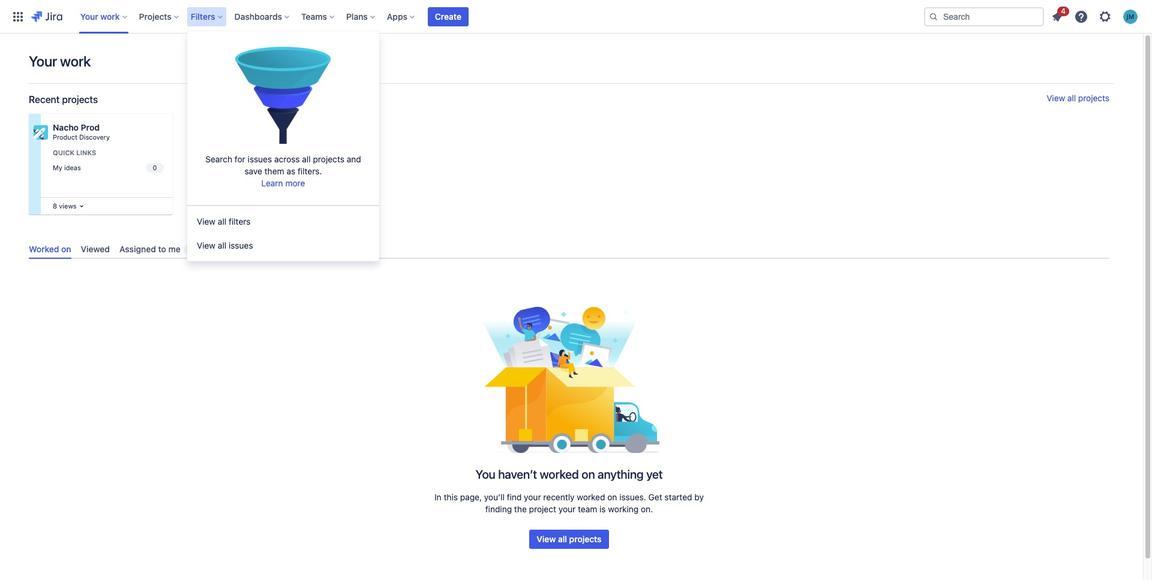 Task type: locate. For each thing, give the bounding box(es) containing it.
work left the projects at the top left of the page
[[100, 11, 120, 21]]

in
[[434, 493, 441, 503]]

on up the working
[[607, 493, 617, 503]]

me
[[168, 244, 181, 254]]

on inside in this page, you'll find your recently worked on issues. get started by finding the project your team is working on.
[[607, 493, 617, 503]]

work
[[100, 11, 120, 21], [60, 53, 91, 70]]

8 views button
[[50, 200, 86, 213]]

settings image
[[1098, 9, 1112, 24]]

your work inside your work dropdown button
[[80, 11, 120, 21]]

0 vertical spatial your work
[[80, 11, 120, 21]]

banner containing your work
[[0, 0, 1152, 34]]

and
[[347, 154, 361, 165]]

0 vertical spatial your
[[80, 11, 98, 21]]

on right the worked
[[61, 244, 71, 254]]

issues down the filters
[[229, 241, 253, 251]]

learn
[[261, 178, 283, 189]]

0 horizontal spatial your
[[524, 493, 541, 503]]

1 vertical spatial on
[[582, 468, 595, 482]]

0 vertical spatial worked
[[540, 468, 579, 482]]

worked
[[540, 468, 579, 482], [577, 493, 605, 503]]

view inside view all issues link
[[197, 241, 215, 251]]

projects
[[1078, 93, 1109, 103], [62, 94, 98, 105], [313, 154, 344, 165], [569, 535, 602, 545]]

discovery
[[79, 133, 110, 141]]

1 vertical spatial issues
[[229, 241, 253, 251]]

issues inside search for issues across all projects and save them as filters. learn more
[[248, 154, 272, 165]]

appswitcher icon image
[[11, 9, 25, 24]]

to
[[158, 244, 166, 254]]

your work
[[80, 11, 120, 21], [29, 53, 91, 70]]

tab list
[[24, 239, 1114, 259]]

on
[[61, 244, 71, 254], [582, 468, 595, 482], [607, 493, 617, 503]]

0 horizontal spatial your
[[29, 53, 57, 70]]

issues
[[248, 154, 272, 165], [229, 241, 253, 251]]

assigned
[[119, 244, 156, 254]]

your work up recent projects at the top left of page
[[29, 53, 91, 70]]

get
[[648, 493, 662, 503]]

your inside dropdown button
[[80, 11, 98, 21]]

your up 'project'
[[524, 493, 541, 503]]

0 vertical spatial issues
[[248, 154, 272, 165]]

anything
[[598, 468, 644, 482]]

your
[[80, 11, 98, 21], [29, 53, 57, 70]]

on left anything
[[582, 468, 595, 482]]

filters button
[[187, 7, 227, 26]]

more
[[285, 178, 305, 189]]

1 horizontal spatial your
[[80, 11, 98, 21]]

view all issues link
[[187, 234, 379, 258]]

0 vertical spatial view all projects
[[1047, 93, 1109, 103]]

jira image
[[31, 9, 62, 24], [31, 9, 62, 24]]

board image
[[77, 202, 86, 211]]

8
[[53, 202, 57, 210]]

1 vertical spatial your
[[29, 53, 57, 70]]

my ideas link
[[50, 161, 166, 175]]

all
[[1067, 93, 1076, 103], [302, 154, 311, 165], [218, 217, 226, 227], [218, 241, 226, 251], [558, 535, 567, 545]]

by
[[694, 493, 704, 503]]

1 horizontal spatial work
[[100, 11, 120, 21]]

as
[[286, 166, 295, 177]]

on.
[[641, 505, 653, 515]]

team
[[578, 505, 597, 515]]

1 vertical spatial your
[[558, 505, 576, 515]]

your down recently
[[558, 505, 576, 515]]

assigned to me
[[119, 244, 181, 254]]

you'll
[[484, 493, 505, 503]]

filters.
[[298, 166, 322, 177]]

view
[[1047, 93, 1065, 103], [197, 217, 215, 227], [197, 241, 215, 251], [537, 535, 556, 545]]

your work button
[[77, 7, 132, 26]]

you
[[476, 468, 495, 482]]

dashboards
[[234, 11, 282, 21]]

is
[[599, 505, 606, 515]]

your work left the projects at the top left of the page
[[80, 11, 120, 21]]

projects inside search for issues across all projects and save them as filters. learn more
[[313, 154, 344, 165]]

project
[[529, 505, 556, 515]]

2 horizontal spatial on
[[607, 493, 617, 503]]

ideas
[[64, 164, 81, 171]]

teams
[[301, 11, 327, 21]]

1 vertical spatial view all projects
[[537, 535, 602, 545]]

0 vertical spatial your
[[524, 493, 541, 503]]

plans
[[346, 11, 368, 21]]

0 vertical spatial work
[[100, 11, 120, 21]]

worked inside in this page, you'll find your recently worked on issues. get started by finding the project your team is working on.
[[577, 493, 605, 503]]

view all filters link
[[187, 210, 379, 234]]

an image showing that the apps dropdown menu is empty image
[[235, 35, 331, 154]]

issues for for
[[248, 154, 272, 165]]

banner
[[0, 0, 1152, 34]]

view all projects
[[1047, 93, 1109, 103], [537, 535, 602, 545]]

0 horizontal spatial view all projects link
[[529, 531, 609, 550]]

for
[[235, 154, 245, 165]]

view all projects link
[[1047, 93, 1109, 106], [529, 531, 609, 550]]

primary element
[[7, 0, 914, 33]]

0 horizontal spatial on
[[61, 244, 71, 254]]

view all projects inside "button group" group
[[537, 535, 602, 545]]

issues for all
[[229, 241, 253, 251]]

create button
[[428, 7, 469, 26]]

filters
[[229, 217, 251, 227]]

issues up save
[[248, 154, 272, 165]]

them
[[264, 166, 284, 177]]

apps
[[387, 11, 407, 21]]

worked up recently
[[540, 468, 579, 482]]

0 horizontal spatial work
[[60, 53, 91, 70]]

my ideas
[[53, 164, 81, 171]]

your
[[524, 493, 541, 503], [558, 505, 576, 515]]

worked
[[29, 244, 59, 254]]

in this page, you'll find your recently worked on issues. get started by finding the project your team is working on.
[[434, 493, 704, 515]]

this
[[444, 493, 458, 503]]

the
[[514, 505, 527, 515]]

views
[[59, 202, 77, 210]]

haven't
[[498, 468, 537, 482]]

viewed
[[81, 244, 110, 254]]

2 vertical spatial on
[[607, 493, 617, 503]]

worked up team
[[577, 493, 605, 503]]

Search field
[[924, 7, 1044, 26]]

1 vertical spatial worked
[[577, 493, 605, 503]]

help image
[[1074, 9, 1088, 24]]

1 horizontal spatial your
[[558, 505, 576, 515]]

0 horizontal spatial view all projects
[[537, 535, 602, 545]]

worked on
[[29, 244, 71, 254]]

0 vertical spatial view all projects link
[[1047, 93, 1109, 106]]

projects inside "button group" group
[[569, 535, 602, 545]]

work up recent projects at the top left of page
[[60, 53, 91, 70]]



Task type: describe. For each thing, give the bounding box(es) containing it.
1 vertical spatial your work
[[29, 53, 91, 70]]

save
[[244, 166, 262, 177]]

dashboards button
[[231, 7, 294, 26]]

nacho
[[53, 122, 79, 133]]

2
[[187, 245, 192, 254]]

product
[[53, 133, 77, 141]]

1 horizontal spatial view all projects
[[1047, 93, 1109, 103]]

4
[[1061, 6, 1066, 15]]

started
[[664, 493, 692, 503]]

yet
[[646, 468, 663, 482]]

view all filters
[[197, 217, 251, 227]]

search for issues across all projects and save them as filters. learn more
[[205, 154, 361, 189]]

create
[[435, 11, 461, 21]]

starred
[[205, 244, 235, 254]]

my
[[53, 164, 62, 171]]

prod
[[81, 122, 100, 133]]

across
[[274, 154, 300, 165]]

1 horizontal spatial on
[[582, 468, 595, 482]]

page,
[[460, 493, 482, 503]]

tab list containing worked on
[[24, 239, 1114, 259]]

issues.
[[619, 493, 646, 503]]

view inside view all filters link
[[197, 217, 215, 227]]

quick links
[[53, 149, 96, 157]]

search
[[205, 154, 232, 165]]

work inside dropdown button
[[100, 11, 120, 21]]

0 vertical spatial on
[[61, 244, 71, 254]]

your profile and settings image
[[1123, 9, 1138, 24]]

finding
[[485, 505, 512, 515]]

you haven't worked on anything yet
[[476, 468, 663, 482]]

button group group
[[529, 531, 609, 550]]

recent projects
[[29, 94, 98, 105]]

plans button
[[343, 7, 380, 26]]

recently
[[543, 493, 575, 503]]

learn more link
[[261, 178, 305, 189]]

1 horizontal spatial view all projects link
[[1047, 93, 1109, 106]]

8 views
[[53, 202, 77, 210]]

working
[[608, 505, 639, 515]]

1 vertical spatial work
[[60, 53, 91, 70]]

nacho prod product discovery
[[53, 122, 110, 141]]

search image
[[929, 12, 938, 21]]

view inside "button group" group
[[537, 535, 556, 545]]

all inside "button group" group
[[558, 535, 567, 545]]

apps button
[[383, 7, 419, 26]]

view all issues
[[197, 241, 253, 251]]

teams button
[[298, 7, 339, 26]]

find
[[507, 493, 522, 503]]

projects button
[[135, 7, 184, 26]]

links
[[76, 149, 96, 157]]

projects
[[139, 11, 172, 21]]

recent
[[29, 94, 60, 105]]

notifications image
[[1050, 9, 1064, 24]]

filters
[[191, 11, 215, 21]]

1 vertical spatial view all projects link
[[529, 531, 609, 550]]

quick
[[53, 149, 75, 157]]

all inside search for issues across all projects and save them as filters. learn more
[[302, 154, 311, 165]]



Task type: vqa. For each thing, say whether or not it's contained in the screenshot.
rightmost on
yes



